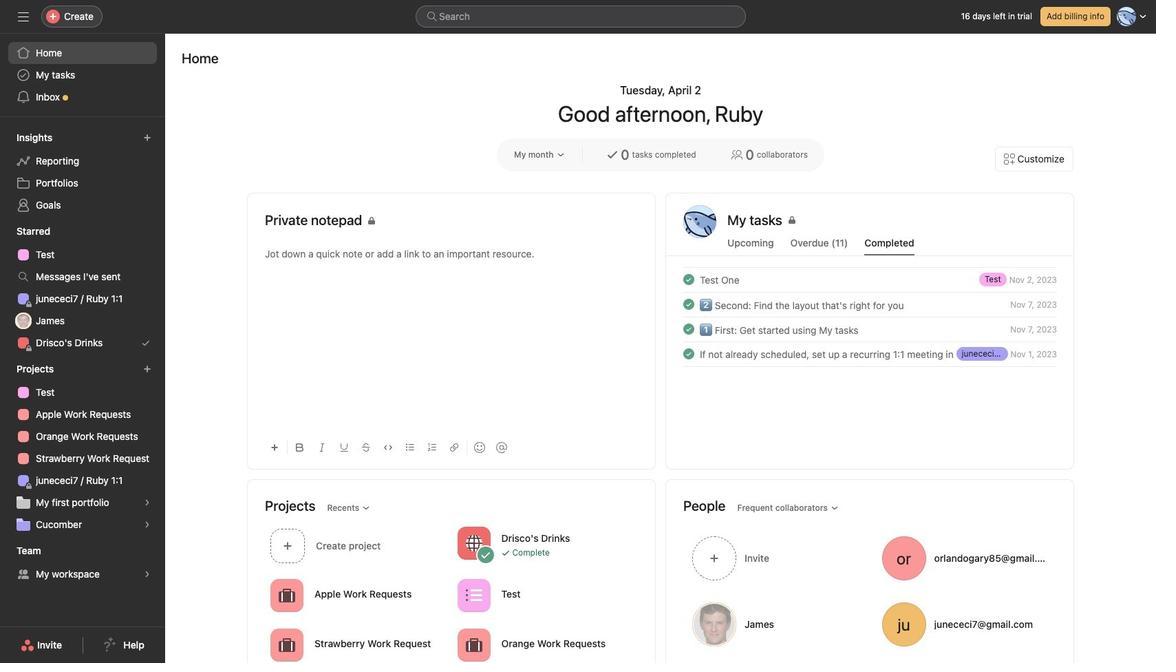 Task type: vqa. For each thing, say whether or not it's contained in the screenshot.
the bottommost Completed checkbox
yes



Task type: describe. For each thing, give the bounding box(es) containing it.
globe image
[[466, 535, 482, 551]]

1 vertical spatial briefcase image
[[466, 637, 482, 653]]

briefcase image
[[279, 637, 295, 653]]

see details, cucomber image
[[143, 521, 152, 529]]

at mention image
[[497, 442, 508, 453]]

new insights image
[[143, 134, 152, 142]]

1 completed checkbox from the top
[[681, 296, 698, 313]]

strikethrough image
[[362, 443, 370, 452]]

view profile image
[[684, 205, 717, 238]]

bulleted list image
[[406, 443, 415, 452]]

insert an object image
[[271, 443, 279, 452]]

2 completed image from the top
[[681, 346, 698, 362]]

list image
[[466, 587, 482, 604]]

2 completed checkbox from the top
[[681, 346, 698, 362]]

insights element
[[0, 125, 165, 219]]

emoji image
[[474, 442, 486, 453]]

0 horizontal spatial briefcase image
[[279, 587, 295, 604]]

2 completed image from the top
[[681, 321, 698, 337]]



Task type: locate. For each thing, give the bounding box(es) containing it.
0 vertical spatial completed checkbox
[[681, 296, 698, 313]]

Completed checkbox
[[681, 271, 698, 288], [681, 321, 698, 337]]

list item
[[667, 267, 1074, 292], [667, 292, 1074, 317], [667, 317, 1074, 342], [667, 342, 1074, 366], [265, 525, 452, 567]]

code image
[[384, 443, 393, 452]]

global element
[[0, 34, 165, 116]]

briefcase image
[[279, 587, 295, 604], [466, 637, 482, 653]]

0 vertical spatial completed checkbox
[[681, 271, 698, 288]]

briefcase image down list icon
[[466, 637, 482, 653]]

1 vertical spatial completed checkbox
[[681, 321, 698, 337]]

1 vertical spatial completed image
[[681, 321, 698, 337]]

0 vertical spatial completed image
[[681, 296, 698, 313]]

italics image
[[318, 443, 326, 452]]

1 completed image from the top
[[681, 271, 698, 288]]

hide sidebar image
[[18, 11, 29, 22]]

starred element
[[0, 219, 165, 357]]

numbered list image
[[428, 443, 437, 452]]

1 vertical spatial completed image
[[681, 346, 698, 362]]

teams element
[[0, 539, 165, 588]]

underline image
[[340, 443, 348, 452]]

2 completed checkbox from the top
[[681, 321, 698, 337]]

projects element
[[0, 357, 165, 539]]

bold image
[[296, 443, 304, 452]]

1 completed image from the top
[[681, 296, 698, 313]]

briefcase image up briefcase image
[[279, 587, 295, 604]]

Completed checkbox
[[681, 296, 698, 313], [681, 346, 698, 362]]

new project or portfolio image
[[143, 365, 152, 373]]

1 vertical spatial completed checkbox
[[681, 346, 698, 362]]

see details, my workspace image
[[143, 570, 152, 578]]

completed image
[[681, 271, 698, 288], [681, 346, 698, 362]]

0 vertical spatial completed image
[[681, 271, 698, 288]]

1 completed checkbox from the top
[[681, 271, 698, 288]]

link image
[[450, 443, 459, 452]]

list box
[[416, 6, 747, 28]]

completed image
[[681, 296, 698, 313], [681, 321, 698, 337]]

1 horizontal spatial briefcase image
[[466, 637, 482, 653]]

0 vertical spatial briefcase image
[[279, 587, 295, 604]]

see details, my first portfolio image
[[143, 499, 152, 507]]

toolbar
[[265, 432, 638, 463]]



